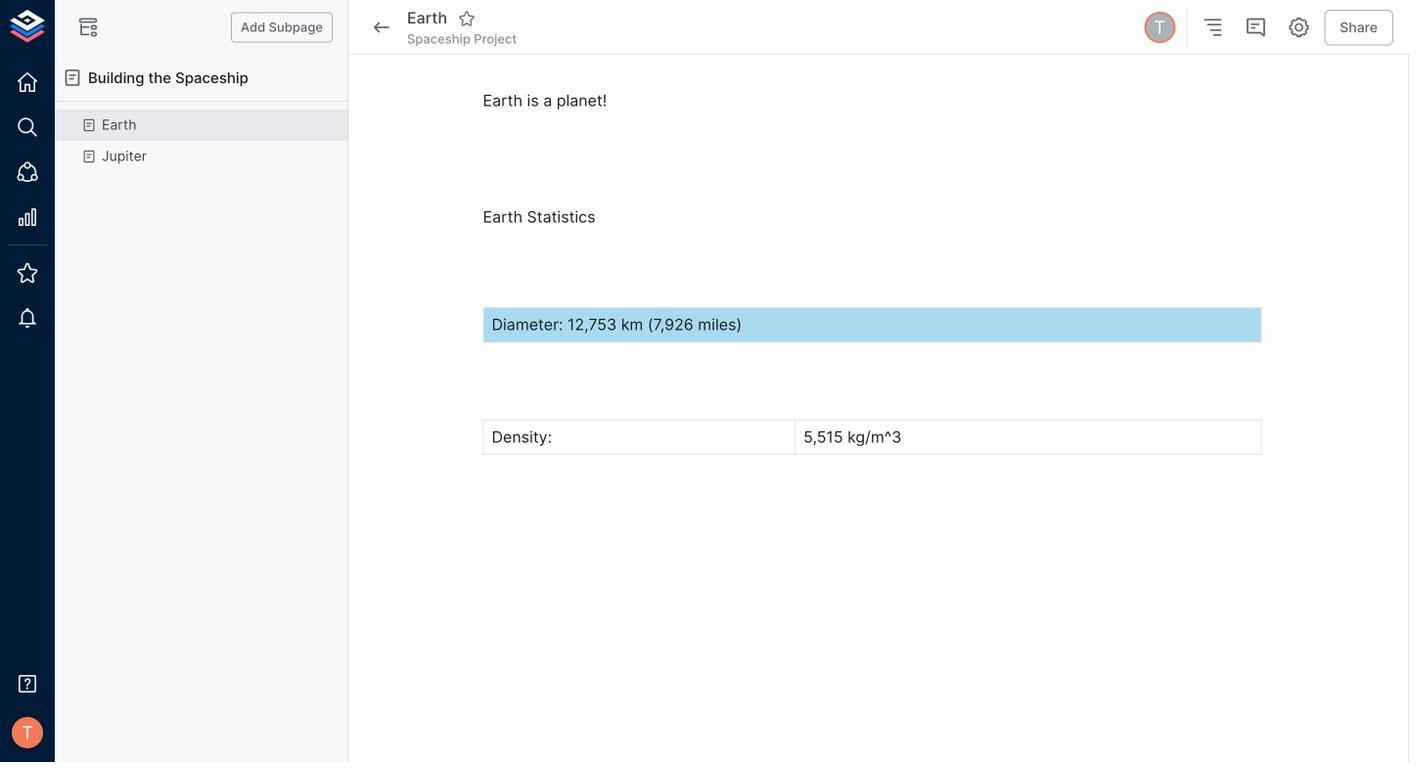 Task type: locate. For each thing, give the bounding box(es) containing it.
hide wiki image
[[76, 16, 100, 39]]



Task type: describe. For each thing, give the bounding box(es) containing it.
go back image
[[370, 16, 393, 39]]

favorite image
[[458, 10, 476, 27]]

settings image
[[1287, 16, 1311, 39]]

comments image
[[1244, 16, 1268, 39]]

table of contents image
[[1201, 16, 1225, 39]]



Task type: vqa. For each thing, say whether or not it's contained in the screenshot.
dialog
no



